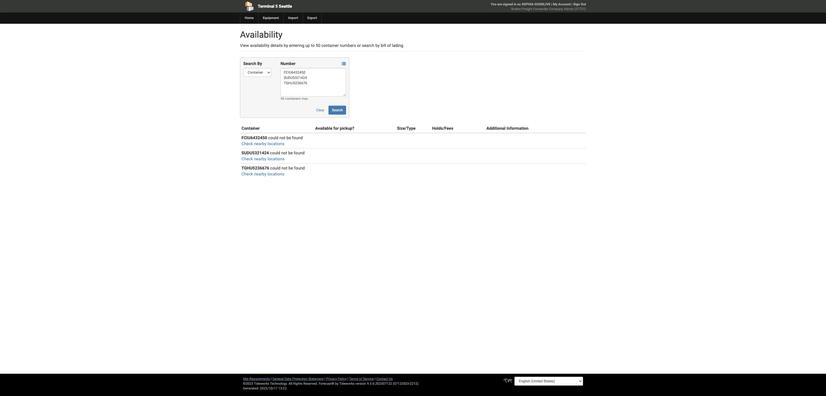Task type: locate. For each thing, give the bounding box(es) containing it.
to
[[311, 43, 315, 48]]

technology.
[[270, 382, 288, 386]]

by down the privacy policy link at left bottom
[[335, 382, 339, 386]]

could up sudu5321424 could not be found check nearby locations
[[268, 136, 279, 140]]

you are signed in as sophia goodlive | my account | sign out broker/freight forwarder company admin (57721)
[[491, 2, 587, 11]]

2 vertical spatial nearby
[[254, 172, 267, 177]]

of up version on the left bottom of the page
[[360, 378, 363, 381]]

information
[[507, 126, 529, 131]]

search for search by
[[244, 61, 257, 66]]

are
[[498, 2, 503, 6]]

check inside "tghu5236676 could not be found check nearby locations"
[[242, 172, 253, 177]]

broker/freight
[[512, 7, 533, 11]]

50
[[316, 43, 321, 48], [281, 97, 285, 101]]

service
[[363, 378, 374, 381]]

not
[[280, 136, 286, 140], [281, 151, 288, 156], [282, 166, 288, 171]]

could inside fciu6432450 could not be found check nearby locations
[[268, 136, 279, 140]]

3 check nearby locations link from the top
[[242, 172, 285, 177]]

be down fciu6432450 could not be found check nearby locations at the left top of page
[[289, 151, 293, 156]]

not for tghu5236676
[[282, 166, 288, 171]]

container
[[242, 126, 260, 131]]

search inside button
[[332, 108, 343, 112]]

data
[[285, 378, 292, 381]]

could inside "tghu5236676 could not be found check nearby locations"
[[271, 166, 281, 171]]

available for pickup?
[[316, 126, 355, 131]]

check for sudu5321424 could not be found check nearby locations
[[242, 157, 253, 161]]

2 check nearby locations link from the top
[[242, 157, 285, 161]]

search left by at the top
[[244, 61, 257, 66]]

could
[[268, 136, 279, 140], [270, 151, 280, 156], [271, 166, 281, 171]]

check
[[242, 142, 253, 146], [242, 157, 253, 161], [242, 172, 253, 177]]

not for fciu6432450
[[280, 136, 286, 140]]

1 vertical spatial check
[[242, 157, 253, 161]]

check down fciu6432450
[[242, 142, 253, 146]]

import link
[[284, 12, 303, 24]]

show list image
[[342, 62, 346, 66]]

nearby down fciu6432450
[[254, 142, 267, 146]]

1 vertical spatial nearby
[[254, 157, 267, 161]]

found
[[292, 136, 303, 140], [294, 151, 305, 156], [294, 166, 305, 171]]

as
[[518, 2, 521, 6]]

1 vertical spatial not
[[281, 151, 288, 156]]

9.5.0.202307122
[[367, 382, 392, 386]]

2 vertical spatial found
[[294, 166, 305, 171]]

be inside sudu5321424 could not be found check nearby locations
[[289, 151, 293, 156]]

requirements
[[250, 378, 270, 381]]

could inside sudu5321424 could not be found check nearby locations
[[270, 151, 280, 156]]

50 left containers
[[281, 97, 285, 101]]

1 vertical spatial could
[[270, 151, 280, 156]]

2212)
[[410, 382, 419, 386]]

terminal 5 seattle
[[258, 4, 292, 9]]

import
[[288, 16, 298, 20]]

not down sudu5321424 could not be found check nearby locations
[[282, 166, 288, 171]]

1 vertical spatial of
[[360, 378, 363, 381]]

not inside sudu5321424 could not be found check nearby locations
[[281, 151, 288, 156]]

locations inside "tghu5236676 could not be found check nearby locations"
[[268, 172, 285, 177]]

seattle
[[279, 4, 292, 9]]

nearby inside fciu6432450 could not be found check nearby locations
[[254, 142, 267, 146]]

out
[[581, 2, 587, 6]]

site requirements link
[[243, 378, 270, 381]]

1 horizontal spatial 50
[[316, 43, 321, 48]]

1 horizontal spatial search
[[332, 108, 343, 112]]

by right details at the left of page
[[284, 43, 288, 48]]

nearby for sudu5321424
[[254, 157, 267, 161]]

0 vertical spatial could
[[268, 136, 279, 140]]

2 vertical spatial be
[[289, 166, 293, 171]]

export link
[[303, 12, 322, 24]]

search
[[362, 43, 375, 48]]

terms
[[349, 378, 359, 381]]

locations up sudu5321424 could not be found check nearby locations
[[268, 142, 285, 146]]

check nearby locations link down 'tghu5236676'
[[242, 172, 285, 177]]

1 locations from the top
[[268, 142, 285, 146]]

could down fciu6432450 could not be found check nearby locations at the left top of page
[[270, 151, 280, 156]]

sudu5321424
[[242, 151, 269, 156]]

found for sudu5321424 could not be found check nearby locations
[[294, 151, 305, 156]]

0 horizontal spatial search
[[244, 61, 257, 66]]

not down fciu6432450 could not be found check nearby locations at the left top of page
[[281, 151, 288, 156]]

| left sign on the right
[[572, 2, 573, 6]]

locations up "tghu5236676 could not be found check nearby locations"
[[268, 157, 285, 161]]

found for fciu6432450 could not be found check nearby locations
[[292, 136, 303, 140]]

3 check from the top
[[242, 172, 253, 177]]

availability
[[250, 43, 270, 48]]

| left my
[[552, 2, 553, 6]]

0 vertical spatial of
[[388, 43, 391, 48]]

nearby inside "tghu5236676 could not be found check nearby locations"
[[254, 172, 267, 177]]

search
[[244, 61, 257, 66], [332, 108, 343, 112]]

check nearby locations link down fciu6432450
[[242, 142, 285, 146]]

sign
[[574, 2, 581, 6]]

be for tghu5236676 could not be found check nearby locations
[[289, 166, 293, 171]]

0 vertical spatial found
[[292, 136, 303, 140]]

be inside fciu6432450 could not be found check nearby locations
[[287, 136, 291, 140]]

0 vertical spatial search
[[244, 61, 257, 66]]

check nearby locations link
[[242, 142, 285, 146], [242, 157, 285, 161], [242, 172, 285, 177]]

1 horizontal spatial by
[[335, 382, 339, 386]]

in
[[514, 2, 517, 6]]

3 nearby from the top
[[254, 172, 267, 177]]

of right bill
[[388, 43, 391, 48]]

home link
[[240, 12, 258, 24]]

pickup?
[[340, 126, 355, 131]]

check nearby locations link for sudu5321424
[[242, 157, 285, 161]]

for
[[334, 126, 339, 131]]

be inside "tghu5236676 could not be found check nearby locations"
[[289, 166, 293, 171]]

2 vertical spatial check nearby locations link
[[242, 172, 285, 177]]

found inside sudu5321424 could not be found check nearby locations
[[294, 151, 305, 156]]

0 vertical spatial not
[[280, 136, 286, 140]]

locations inside sudu5321424 could not be found check nearby locations
[[268, 157, 285, 161]]

1 check from the top
[[242, 142, 253, 146]]

1 check nearby locations link from the top
[[242, 142, 285, 146]]

max
[[302, 97, 308, 101]]

not up sudu5321424 could not be found check nearby locations
[[280, 136, 286, 140]]

check inside sudu5321424 could not be found check nearby locations
[[242, 157, 253, 161]]

2 horizontal spatial by
[[376, 43, 380, 48]]

2 locations from the top
[[268, 157, 285, 161]]

2 vertical spatial check
[[242, 172, 253, 177]]

found inside "tghu5236676 could not be found check nearby locations"
[[294, 166, 305, 171]]

be for sudu5321424 could not be found check nearby locations
[[289, 151, 293, 156]]

0 vertical spatial check
[[242, 142, 253, 146]]

all
[[289, 382, 293, 386]]

0 vertical spatial locations
[[268, 142, 285, 146]]

terms of service link
[[349, 378, 374, 381]]

by
[[284, 43, 288, 48], [376, 43, 380, 48], [335, 382, 339, 386]]

1 vertical spatial locations
[[268, 157, 285, 161]]

found inside fciu6432450 could not be found check nearby locations
[[292, 136, 303, 140]]

1 vertical spatial check nearby locations link
[[242, 157, 285, 161]]

account
[[559, 2, 571, 6]]

3 locations from the top
[[268, 172, 285, 177]]

be up sudu5321424 could not be found check nearby locations
[[287, 136, 291, 140]]

nearby down 'tghu5236676'
[[254, 172, 267, 177]]

1 horizontal spatial of
[[388, 43, 391, 48]]

search right clear button
[[332, 108, 343, 112]]

1 vertical spatial be
[[289, 151, 293, 156]]

nearby for tghu5236676
[[254, 172, 267, 177]]

1 vertical spatial search
[[332, 108, 343, 112]]

additional information
[[487, 126, 529, 131]]

forwarder
[[534, 7, 549, 11]]

2 check from the top
[[242, 157, 253, 161]]

2 vertical spatial not
[[282, 166, 288, 171]]

found for tghu5236676 could not be found check nearby locations
[[294, 166, 305, 171]]

0 vertical spatial 50
[[316, 43, 321, 48]]

0 vertical spatial check nearby locations link
[[242, 142, 285, 146]]

1 vertical spatial 50
[[281, 97, 285, 101]]

availability
[[240, 29, 283, 40]]

you
[[491, 2, 497, 6]]

numbers
[[340, 43, 356, 48]]

check nearby locations link down sudu5321424
[[242, 157, 285, 161]]

2 vertical spatial could
[[271, 166, 281, 171]]

2023/10/17
[[260, 387, 278, 391]]

tghu5236676 could not be found check nearby locations
[[242, 166, 305, 177]]

0 vertical spatial nearby
[[254, 142, 267, 146]]

sophia
[[522, 2, 534, 6]]

of
[[388, 43, 391, 48], [360, 378, 363, 381]]

1 nearby from the top
[[254, 142, 267, 146]]

by left bill
[[376, 43, 380, 48]]

nearby
[[254, 142, 267, 146], [254, 157, 267, 161], [254, 172, 267, 177]]

clear
[[316, 108, 325, 112]]

1 vertical spatial found
[[294, 151, 305, 156]]

2 nearby from the top
[[254, 157, 267, 161]]

search by
[[244, 61, 262, 66]]

| up tideworks
[[348, 378, 349, 381]]

could down sudu5321424 could not be found check nearby locations
[[271, 166, 281, 171]]

be for fciu6432450 could not be found check nearby locations
[[287, 136, 291, 140]]

size/type
[[397, 126, 416, 131]]

not inside "tghu5236676 could not be found check nearby locations"
[[282, 166, 288, 171]]

nearby inside sudu5321424 could not be found check nearby locations
[[254, 157, 267, 161]]

be down sudu5321424 could not be found check nearby locations
[[289, 166, 293, 171]]

2 vertical spatial locations
[[268, 172, 285, 177]]

available
[[316, 126, 333, 131]]

site requirements | general data protection statement | privacy policy | terms of service | contact us ©2023 tideworks technology. all rights reserved. forecast® by tideworks version 9.5.0.202307122 (07122023-2212) generated: 2023/10/17 13:22
[[243, 378, 419, 391]]

locations down sudu5321424 could not be found check nearby locations
[[268, 172, 285, 177]]

0 horizontal spatial of
[[360, 378, 363, 381]]

0 vertical spatial be
[[287, 136, 291, 140]]

not inside fciu6432450 could not be found check nearby locations
[[280, 136, 286, 140]]

nearby down sudu5321424
[[254, 157, 267, 161]]

export
[[308, 16, 317, 20]]

locations inside fciu6432450 could not be found check nearby locations
[[268, 142, 285, 146]]

check inside fciu6432450 could not be found check nearby locations
[[242, 142, 253, 146]]

50 right "to"
[[316, 43, 321, 48]]

locations for sudu5321424
[[268, 157, 285, 161]]

check down sudu5321424
[[242, 157, 253, 161]]

check down 'tghu5236676'
[[242, 172, 253, 177]]



Task type: vqa. For each thing, say whether or not it's contained in the screenshot.
by to the middle
yes



Task type: describe. For each thing, give the bounding box(es) containing it.
of inside the site requirements | general data protection statement | privacy policy | terms of service | contact us ©2023 tideworks technology. all rights reserved. forecast® by tideworks version 9.5.0.202307122 (07122023-2212) generated: 2023/10/17 13:22
[[360, 378, 363, 381]]

could for tghu5236676
[[271, 166, 281, 171]]

| up 'forecast®'
[[325, 378, 326, 381]]

home
[[245, 16, 254, 20]]

check for tghu5236676 could not be found check nearby locations
[[242, 172, 253, 177]]

search button
[[329, 106, 347, 115]]

equipment link
[[258, 12, 284, 24]]

signed
[[503, 2, 513, 6]]

(07122023-
[[393, 382, 410, 386]]

admin
[[565, 7, 574, 11]]

generated:
[[243, 387, 259, 391]]

additional
[[487, 126, 506, 131]]

protection
[[293, 378, 308, 381]]

bill
[[381, 43, 386, 48]]

Number text field
[[281, 68, 347, 97]]

check nearby locations link for tghu5236676
[[242, 172, 285, 177]]

check for fciu6432450 could not be found check nearby locations
[[242, 142, 253, 146]]

terminal 5 seattle link
[[240, 0, 379, 12]]

contact us link
[[377, 378, 393, 381]]

company
[[550, 7, 564, 11]]

(57721)
[[575, 7, 587, 11]]

could for fciu6432450
[[268, 136, 279, 140]]

clear button
[[313, 106, 328, 115]]

view
[[240, 43, 249, 48]]

| left the general
[[271, 378, 272, 381]]

version
[[356, 382, 367, 386]]

contact
[[377, 378, 388, 381]]

equipment
[[263, 16, 279, 20]]

lading.
[[392, 43, 405, 48]]

terminal
[[258, 4, 275, 9]]

privacy
[[327, 378, 337, 381]]

view availability details by entering up to 50 container numbers or search by bill of lading.
[[240, 43, 405, 48]]

reserved.
[[304, 382, 318, 386]]

fciu6432450 could not be found check nearby locations
[[242, 136, 303, 146]]

locations for fciu6432450
[[268, 142, 285, 146]]

us
[[389, 378, 393, 381]]

©2023 tideworks
[[243, 382, 270, 386]]

fciu6432450
[[242, 136, 267, 140]]

holds/fees
[[432, 126, 454, 131]]

details
[[271, 43, 283, 48]]

forecast®
[[319, 382, 335, 386]]

sudu5321424 could not be found check nearby locations
[[242, 151, 305, 161]]

sign out link
[[574, 2, 587, 6]]

my account link
[[553, 2, 571, 6]]

entering
[[289, 43, 305, 48]]

50 containers max
[[281, 97, 308, 101]]

by inside the site requirements | general data protection statement | privacy policy | terms of service | contact us ©2023 tideworks technology. all rights reserved. forecast® by tideworks version 9.5.0.202307122 (07122023-2212) generated: 2023/10/17 13:22
[[335, 382, 339, 386]]

container
[[322, 43, 339, 48]]

check nearby locations link for fciu6432450
[[242, 142, 285, 146]]

not for sudu5321424
[[281, 151, 288, 156]]

rights
[[293, 382, 303, 386]]

up
[[306, 43, 310, 48]]

locations for tghu5236676
[[268, 172, 285, 177]]

search for search
[[332, 108, 343, 112]]

by
[[258, 61, 262, 66]]

policy
[[338, 378, 347, 381]]

site
[[243, 378, 249, 381]]

statement
[[309, 378, 324, 381]]

nearby for fciu6432450
[[254, 142, 267, 146]]

could for sudu5321424
[[270, 151, 280, 156]]

general
[[273, 378, 284, 381]]

privacy policy link
[[327, 378, 347, 381]]

my
[[553, 2, 558, 6]]

13:22
[[279, 387, 287, 391]]

or
[[357, 43, 361, 48]]

0 horizontal spatial 50
[[281, 97, 285, 101]]

tideworks
[[340, 382, 355, 386]]

containers
[[285, 97, 301, 101]]

number
[[281, 61, 296, 66]]

5
[[276, 4, 278, 9]]

tghu5236676
[[242, 166, 269, 171]]

general data protection statement link
[[273, 378, 324, 381]]

| up "9.5.0.202307122"
[[375, 378, 376, 381]]

goodlive
[[535, 2, 551, 6]]

0 horizontal spatial by
[[284, 43, 288, 48]]



